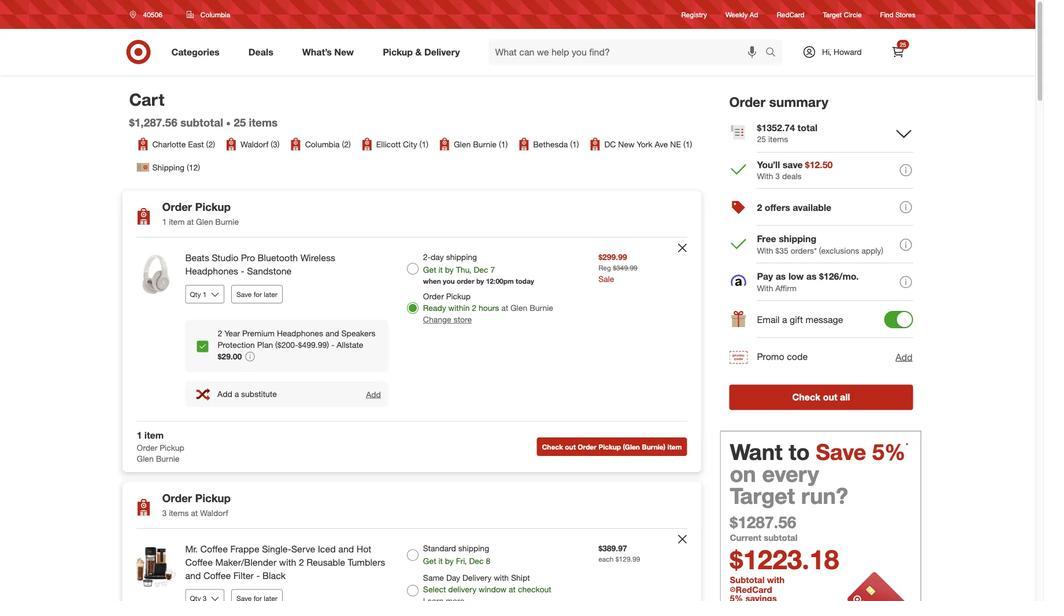 Task type: vqa. For each thing, say whether or not it's contained in the screenshot.
the or
no



Task type: describe. For each thing, give the bounding box(es) containing it.
want
[[730, 439, 783, 466]]

reg
[[599, 264, 611, 273]]

pro
[[241, 253, 255, 264]]

out for 1
[[565, 443, 576, 451]]

2 offers available
[[758, 202, 832, 213]]

find stores
[[881, 10, 916, 19]]

$126/mo.
[[820, 271, 859, 282]]

dec inside 2-day shipping get it by thu, dec 7 when you order by 12:00pm today
[[474, 265, 489, 275]]

circle
[[845, 10, 862, 19]]

find stores link
[[881, 10, 916, 19]]

offers
[[765, 202, 791, 213]]

order inside "1 item order pickup glen burnie"
[[137, 443, 158, 453]]

order inside check out order pickup (glen burnie) item 'button'
[[578, 443, 597, 451]]

$349.99
[[613, 264, 638, 273]]

headphones inside beats studio pro bluetooth wireless headphones - sandstone
[[185, 266, 238, 277]]

25 for 25 items
[[234, 116, 246, 129]]

$35
[[776, 246, 789, 256]]

1 inside order pickup 1 item at glen burnie
[[162, 217, 167, 227]]

out for order summary
[[824, 392, 838, 403]]

at inside the order pickup 3 items at waldorf
[[191, 509, 198, 519]]

pickup inside the order pickup ready within 2 hours at glen burnie change store
[[446, 292, 471, 302]]

order for order pickup 1 item at glen burnie
[[162, 200, 192, 214]]

(glen
[[623, 443, 640, 451]]

with inside free shipping with $35 orders* (exclusions apply)
[[758, 246, 774, 256]]

stores
[[896, 10, 916, 19]]

delivery for day
[[463, 573, 492, 583]]

check out all button
[[730, 385, 914, 411]]

1 vertical spatial by
[[477, 277, 484, 286]]

hours
[[479, 303, 499, 313]]

city
[[403, 139, 418, 149]]

at inside the order pickup ready within 2 hours at glen burnie change store
[[502, 303, 509, 313]]

email
[[758, 314, 780, 326]]

1 inside "1 item order pickup glen burnie"
[[137, 430, 142, 441]]

thu,
[[456, 265, 472, 275]]

check for 1
[[542, 443, 563, 451]]

run?
[[802, 483, 849, 510]]

subtotal inside $1287.56 current subtotal $1223.18
[[764, 533, 798, 543]]

40506
[[143, 10, 163, 19]]

window
[[479, 585, 507, 595]]

target circle link
[[824, 10, 862, 19]]

affirm
[[776, 283, 797, 293]]

beats studio pro bluetooth wireless headphones - sandstone image
[[132, 252, 178, 298]]

shipping for standard
[[459, 544, 490, 554]]

$499.99)
[[298, 340, 329, 350]]

subtotal
[[730, 575, 765, 586]]

1 horizontal spatial items
[[249, 116, 278, 129]]

2 inside 2 year premium headphones and speakers protection plan ($200-$499.99) - allstate
[[218, 329, 222, 339]]

you'll save $12.50 with 3 deals
[[758, 159, 833, 181]]

save
[[783, 159, 803, 170]]

2 horizontal spatial with
[[768, 575, 785, 586]]

with inside mr. coffee frappe single-serve iced and hot coffee maker/blender with 2 reusable tumblers and coffee filter  - black
[[279, 557, 296, 569]]

delivery for &
[[425, 46, 460, 58]]

1 vertical spatial save
[[817, 439, 867, 466]]

list containing charlotte east (2)
[[136, 137, 704, 174]]

deals link
[[239, 39, 288, 65]]

0 vertical spatial subtotal
[[181, 116, 223, 129]]

available
[[793, 202, 832, 213]]

check out order pickup (glen burnie) item button
[[537, 438, 688, 456]]

(12)
[[187, 162, 200, 172]]

cart item ready to fulfill group for order pickup 3 items at waldorf
[[123, 529, 702, 602]]

5%
[[873, 439, 906, 466]]

at inside order pickup 1 item at glen burnie
[[187, 217, 194, 227]]

for
[[254, 290, 262, 299]]

item inside order pickup 1 item at glen burnie
[[169, 217, 185, 227]]

burnie inside order pickup 1 item at glen burnie
[[215, 217, 239, 227]]

substitute
[[241, 389, 277, 400]]

studio
[[212, 253, 239, 264]]

12:00pm
[[486, 277, 514, 286]]

shipping inside 2-day shipping get it by thu, dec 7 when you order by 12:00pm today
[[446, 252, 477, 262]]

with inside you'll save $12.50 with 3 deals
[[758, 171, 774, 181]]

$29.00
[[218, 352, 242, 362]]

beats
[[185, 253, 209, 264]]

1 vertical spatial redcard
[[736, 585, 773, 595]]

glen inside the order pickup ready within 2 hours at glen burnie change store
[[511, 303, 528, 313]]

checkout
[[518, 585, 552, 595]]

bluetooth
[[258, 253, 298, 264]]

beats studio pro bluetooth wireless headphones - sandstone
[[185, 253, 336, 277]]

cart
[[129, 89, 165, 110]]

glen inside "1 item order pickup glen burnie"
[[137, 454, 154, 464]]

deals
[[783, 171, 802, 181]]

items for $1352.74 total
[[769, 134, 789, 144]]

add a substitute
[[218, 389, 277, 400]]

shipping for free
[[779, 234, 817, 245]]

0 horizontal spatial add
[[218, 389, 232, 400]]

charlotte
[[152, 139, 186, 149]]

iced
[[318, 544, 336, 555]]

day
[[431, 252, 444, 262]]

on
[[730, 461, 757, 488]]

*
[[906, 442, 909, 450]]

burnie inside "1 item order pickup glen burnie"
[[156, 454, 180, 464]]

york
[[637, 139, 653, 149]]

black
[[263, 571, 286, 582]]

check out order pickup (glen burnie) item
[[542, 443, 682, 451]]

7
[[491, 265, 495, 275]]

later
[[264, 290, 278, 299]]

$389.97 each $129.99
[[599, 544, 641, 564]]

(exclusions
[[820, 246, 860, 256]]

promo
[[758, 352, 785, 363]]

target inside on every target run?
[[730, 483, 796, 510]]

order pickup 3 items at waldorf
[[162, 492, 231, 519]]

(3)
[[271, 139, 280, 149]]

bethesda (1)
[[534, 139, 579, 149]]

1 (2) from the left
[[206, 139, 215, 149]]

$1,287.56 subtotal
[[129, 116, 223, 129]]

target circle
[[824, 10, 862, 19]]

change store button
[[423, 314, 472, 326]]

you'll
[[758, 159, 781, 170]]

store
[[454, 315, 472, 325]]

25 inside "$1352.74 total 25 items"
[[758, 134, 767, 144]]

summary
[[770, 94, 829, 110]]

waldorf inside the order pickup 3 items at waldorf
[[200, 509, 228, 519]]

weekly
[[726, 10, 748, 19]]

ellicott city (1)
[[377, 139, 429, 149]]

save inside button
[[237, 290, 252, 299]]

new for dc
[[619, 139, 635, 149]]

weekly ad
[[726, 10, 759, 19]]

pickup & delivery link
[[373, 39, 475, 65]]

a for add
[[235, 389, 239, 400]]

day
[[447, 573, 461, 583]]

current
[[730, 533, 762, 543]]

2 year premium headphones and speakers protection plan ($200-$499.99) - allstate
[[218, 329, 376, 350]]

2 horizontal spatial add
[[896, 352, 913, 363]]

categories link
[[162, 39, 234, 65]]

2 inside mr. coffee frappe single-serve iced and hot coffee maker/blender with 2 reusable tumblers and coffee filter  - black
[[299, 557, 304, 569]]

mr. coffee frappe single-serve iced and hot coffee maker/blender with 2 reusable tumblers and coffee filter  - black
[[185, 544, 386, 582]]

pickup & delivery
[[383, 46, 460, 58]]

headphones inside 2 year premium headphones and speakers protection plan ($200-$499.99) - allstate
[[277, 329, 323, 339]]

same
[[423, 573, 444, 583]]

($200-
[[275, 340, 298, 350]]

to
[[789, 439, 810, 466]]



Task type: locate. For each thing, give the bounding box(es) containing it.
target left circle
[[824, 10, 843, 19]]

get inside 2-day shipping get it by thu, dec 7 when you order by 12:00pm today
[[423, 265, 437, 275]]

check
[[793, 392, 821, 403], [542, 443, 563, 451]]

1 horizontal spatial save
[[817, 439, 867, 466]]

1 horizontal spatial delivery
[[463, 573, 492, 583]]

0 horizontal spatial items
[[169, 509, 189, 519]]

as up affirm
[[776, 271, 787, 282]]

0 vertical spatial 25
[[901, 41, 907, 48]]

dc
[[605, 139, 616, 149]]

- inside mr. coffee frappe single-serve iced and hot coffee maker/blender with 2 reusable tumblers and coffee filter  - black
[[257, 571, 260, 582]]

save right to
[[817, 439, 867, 466]]

order
[[457, 277, 475, 286]]

- inside 2 year premium headphones and speakers protection plan ($200-$499.99) - allstate
[[331, 340, 335, 350]]

1 vertical spatial with
[[758, 246, 774, 256]]

1 horizontal spatial (2)
[[342, 139, 351, 149]]

1 vertical spatial columbia
[[305, 139, 340, 149]]

columbia inside 'list'
[[305, 139, 340, 149]]

apply)
[[862, 246, 884, 256]]

by inside standard shipping get it by fri, dec 8
[[445, 557, 454, 567]]

it down the day
[[439, 265, 443, 275]]

and left the hot
[[339, 544, 354, 555]]

1 item order pickup glen burnie
[[137, 430, 184, 464]]

2 inside the order pickup ready within 2 hours at glen burnie change store
[[472, 303, 477, 313]]

0 vertical spatial item
[[169, 217, 185, 227]]

0 vertical spatial 1
[[162, 217, 167, 227]]

2 vertical spatial coffee
[[204, 571, 231, 582]]

1 horizontal spatial 3
[[776, 171, 781, 181]]

with down "single-"
[[279, 557, 296, 569]]

1 horizontal spatial a
[[783, 314, 788, 326]]

0 vertical spatial target
[[824, 10, 843, 19]]

order for order summary
[[730, 94, 766, 110]]

1 horizontal spatial -
[[257, 571, 260, 582]]

cart item ready to fulfill group for order pickup 1 item at glen burnie
[[123, 238, 702, 421]]

within
[[449, 303, 470, 313]]

cart item ready to fulfill group containing mr. coffee frappe single-serve iced and hot coffee maker/blender with 2 reusable tumblers and coffee filter  - black
[[123, 529, 702, 602]]

0 horizontal spatial add button
[[366, 389, 382, 400]]

1 (1) from the left
[[420, 139, 429, 149]]

0 horizontal spatial waldorf
[[200, 509, 228, 519]]

by left fri,
[[445, 557, 454, 567]]

0 vertical spatial a
[[783, 314, 788, 326]]

dec left '7'
[[474, 265, 489, 275]]

0 horizontal spatial delivery
[[425, 46, 460, 58]]

a left substitute
[[235, 389, 239, 400]]

get
[[423, 265, 437, 275], [423, 557, 437, 567]]

burnie inside the order pickup ready within 2 hours at glen burnie change store
[[530, 303, 554, 313]]

2 (2) from the left
[[342, 139, 351, 149]]

1 vertical spatial 1
[[137, 430, 142, 441]]

1
[[162, 217, 167, 227], [137, 430, 142, 441]]

columbia for columbia
[[201, 10, 230, 19]]

with
[[758, 171, 774, 181], [758, 246, 774, 256], [758, 283, 774, 293]]

0 horizontal spatial with
[[279, 557, 296, 569]]

low
[[789, 271, 804, 282]]

1 get from the top
[[423, 265, 437, 275]]

fri,
[[456, 557, 467, 567]]

1 cart item ready to fulfill group from the top
[[123, 238, 702, 421]]

2 down 'serve'
[[299, 557, 304, 569]]

1 horizontal spatial subtotal
[[764, 533, 798, 543]]

25 items
[[234, 116, 278, 129]]

frappe
[[231, 544, 260, 555]]

target up $1287.56
[[730, 483, 796, 510]]

columbia right (3)
[[305, 139, 340, 149]]

4 (1) from the left
[[684, 139, 693, 149]]

items up mr.
[[169, 509, 189, 519]]

as
[[776, 271, 787, 282], [807, 271, 817, 282]]

delivery up delivery
[[463, 573, 492, 583]]

1 horizontal spatial out
[[824, 392, 838, 403]]

0 vertical spatial cart item ready to fulfill group
[[123, 238, 702, 421]]

Store pickup radio
[[407, 303, 419, 314]]

3 up mr. coffee frappe single-serve iced and hot coffee maker/blender with 2 reusable tumblers and coffee filter  - black image
[[162, 509, 167, 519]]

order for order pickup 3 items at waldorf
[[162, 492, 192, 505]]

get down standard
[[423, 557, 437, 567]]

0 vertical spatial with
[[758, 171, 774, 181]]

25 for 25
[[901, 41, 907, 48]]

1 vertical spatial get
[[423, 557, 437, 567]]

delivery
[[449, 585, 477, 595]]

3 inside you'll save $12.50 with 3 deals
[[776, 171, 781, 181]]

2 left hours
[[472, 303, 477, 313]]

with down "free"
[[758, 246, 774, 256]]

3
[[776, 171, 781, 181], [162, 509, 167, 519]]

1 vertical spatial 3
[[162, 509, 167, 519]]

save for later
[[237, 290, 278, 299]]

check inside check out all button
[[793, 392, 821, 403]]

1 vertical spatial target
[[730, 483, 796, 510]]

dec left 8
[[469, 557, 484, 567]]

delivery
[[425, 46, 460, 58], [463, 573, 492, 583]]

2 vertical spatial by
[[445, 557, 454, 567]]

it down standard
[[439, 557, 443, 567]]

with inside pay as low as $126/mo. with affirm
[[758, 283, 774, 293]]

0 horizontal spatial new
[[335, 46, 354, 58]]

coffee
[[200, 544, 228, 555], [185, 557, 213, 569], [204, 571, 231, 582]]

change
[[423, 315, 452, 325]]

2 (1) from the left
[[499, 139, 508, 149]]

with down pay
[[758, 283, 774, 293]]

want to save 5% *
[[730, 439, 909, 466]]

None radio
[[407, 263, 419, 275], [407, 550, 419, 561], [407, 585, 419, 597], [407, 263, 419, 275], [407, 550, 419, 561], [407, 585, 419, 597]]

3 with from the top
[[758, 283, 774, 293]]

order pickup ready within 2 hours at glen burnie change store
[[423, 292, 554, 325]]

mr.
[[185, 544, 198, 555]]

cart item ready to fulfill group
[[123, 238, 702, 421], [123, 529, 702, 602]]

3 left deals
[[776, 171, 781, 181]]

$1,287.56
[[129, 116, 177, 129]]

(1) right bethesda
[[571, 139, 579, 149]]

0 horizontal spatial 3
[[162, 509, 167, 519]]

0 horizontal spatial subtotal
[[181, 116, 223, 129]]

2 cart item ready to fulfill group from the top
[[123, 529, 702, 602]]

order summary
[[730, 94, 829, 110]]

what's new
[[302, 46, 354, 58]]

2 horizontal spatial -
[[331, 340, 335, 350]]

order inside order pickup 1 item at glen burnie
[[162, 200, 192, 214]]

filter
[[234, 571, 254, 582]]

a for email
[[783, 314, 788, 326]]

order pickup 1 item at glen burnie
[[162, 200, 239, 227]]

total
[[798, 122, 818, 133]]

- left allstate
[[331, 340, 335, 350]]

0 horizontal spatial item
[[145, 430, 164, 441]]

columbia up the categories link
[[201, 10, 230, 19]]

0 vertical spatial add button
[[896, 350, 914, 365]]

0 vertical spatial by
[[445, 265, 454, 275]]

8
[[486, 557, 491, 567]]

$1352.74
[[758, 122, 796, 133]]

1 vertical spatial coffee
[[185, 557, 213, 569]]

with down you'll
[[758, 171, 774, 181]]

&
[[416, 46, 422, 58]]

redcard down $1223.18
[[736, 585, 773, 595]]

0 vertical spatial 3
[[776, 171, 781, 181]]

(1) right ne
[[684, 139, 693, 149]]

0 horizontal spatial redcard
[[736, 585, 773, 595]]

1 horizontal spatial headphones
[[277, 329, 323, 339]]

registry
[[682, 10, 708, 19]]

1 horizontal spatial columbia
[[305, 139, 340, 149]]

0 vertical spatial delivery
[[425, 46, 460, 58]]

2 horizontal spatial 25
[[901, 41, 907, 48]]

1 horizontal spatial check
[[793, 392, 821, 403]]

every
[[763, 461, 820, 488]]

each
[[599, 555, 614, 564]]

mr. coffee frappe single-serve iced and hot coffee maker/blender with 2 reusable tumblers and coffee filter  - black image
[[132, 543, 178, 590]]

shipping (12)
[[152, 162, 200, 172]]

1 horizontal spatial 25
[[758, 134, 767, 144]]

(2) left ellicott
[[342, 139, 351, 149]]

pickup inside order pickup 1 item at glen burnie
[[195, 200, 231, 214]]

2 vertical spatial items
[[169, 509, 189, 519]]

0 horizontal spatial 25
[[234, 116, 246, 129]]

0 vertical spatial columbia
[[201, 10, 230, 19]]

2 get from the top
[[423, 557, 437, 567]]

(1) right city
[[420, 139, 429, 149]]

allstate
[[337, 340, 364, 350]]

ready
[[423, 303, 447, 313]]

what's new link
[[293, 39, 369, 65]]

item inside 'button'
[[668, 443, 682, 451]]

0 horizontal spatial (2)
[[206, 139, 215, 149]]

a left gift
[[783, 314, 788, 326]]

it inside 2-day shipping get it by thu, dec 7 when you order by 12:00pm today
[[439, 265, 443, 275]]

1 vertical spatial out
[[565, 443, 576, 451]]

1 vertical spatial new
[[619, 139, 635, 149]]

0 horizontal spatial save
[[237, 290, 252, 299]]

pickup inside 'button'
[[599, 443, 622, 451]]

2 vertical spatial shipping
[[459, 544, 490, 554]]

$129.99
[[616, 555, 641, 564]]

1 it from the top
[[439, 265, 443, 275]]

items inside the order pickup 3 items at waldorf
[[169, 509, 189, 519]]

columbia (2)
[[305, 139, 351, 149]]

wireless
[[301, 253, 336, 264]]

- down pro
[[241, 266, 245, 277]]

- right filter
[[257, 571, 260, 582]]

1 vertical spatial cart item ready to fulfill group
[[123, 529, 702, 602]]

1 horizontal spatial 1
[[162, 217, 167, 227]]

2 as from the left
[[807, 271, 817, 282]]

out inside button
[[824, 392, 838, 403]]

1 vertical spatial check
[[542, 443, 563, 451]]

speakers
[[342, 329, 376, 339]]

order for order pickup ready within 2 hours at glen burnie change store
[[423, 292, 444, 302]]

headphones down 'studio'
[[185, 266, 238, 277]]

check out all
[[793, 392, 851, 403]]

redcard link
[[777, 10, 805, 19]]

1 vertical spatial and
[[339, 544, 354, 555]]

$1287.56 current subtotal $1223.18
[[730, 513, 840, 576]]

at up mr.
[[191, 509, 198, 519]]

0 horizontal spatial as
[[776, 271, 787, 282]]

0 vertical spatial redcard
[[777, 10, 805, 19]]

save
[[237, 290, 252, 299], [817, 439, 867, 466]]

What can we help you find? suggestions appear below search field
[[489, 39, 769, 65]]

items for order pickup
[[169, 509, 189, 519]]

25 inside "link"
[[901, 41, 907, 48]]

protection
[[218, 340, 255, 350]]

ad
[[750, 10, 759, 19]]

0 vertical spatial headphones
[[185, 266, 238, 277]]

search
[[761, 47, 789, 59]]

columbia for columbia (2)
[[305, 139, 340, 149]]

2 vertical spatial 25
[[758, 134, 767, 144]]

0 horizontal spatial -
[[241, 266, 245, 277]]

items down $1352.74
[[769, 134, 789, 144]]

waldorf inside 'list'
[[241, 139, 269, 149]]

on every target run?
[[730, 461, 849, 510]]

list
[[136, 137, 704, 174]]

1 horizontal spatial with
[[494, 573, 509, 583]]

0 horizontal spatial check
[[542, 443, 563, 451]]

with inside same day delivery with shipt select delivery window at checkout
[[494, 573, 509, 583]]

0 vertical spatial -
[[241, 266, 245, 277]]

25 up the waldorf (3)
[[234, 116, 246, 129]]

at
[[187, 217, 194, 227], [502, 303, 509, 313], [191, 509, 198, 519], [509, 585, 516, 595]]

0 vertical spatial coffee
[[200, 544, 228, 555]]

save left for
[[237, 290, 252, 299]]

check inside check out order pickup (glen burnie) item 'button'
[[542, 443, 563, 451]]

single-
[[262, 544, 291, 555]]

2 vertical spatial and
[[185, 571, 201, 582]]

0 horizontal spatial target
[[730, 483, 796, 510]]

standard shipping get it by fri, dec 8
[[423, 544, 491, 567]]

1 with from the top
[[758, 171, 774, 181]]

by up you
[[445, 265, 454, 275]]

code
[[788, 352, 808, 363]]

subtotal up east in the top left of the page
[[181, 116, 223, 129]]

shipping up fri,
[[459, 544, 490, 554]]

1 vertical spatial shipping
[[446, 252, 477, 262]]

shipping
[[779, 234, 817, 245], [446, 252, 477, 262], [459, 544, 490, 554]]

shipping inside free shipping with $35 orders* (exclusions apply)
[[779, 234, 817, 245]]

coffee right mr.
[[200, 544, 228, 555]]

delivery right & at the top left
[[425, 46, 460, 58]]

and inside 2 year premium headphones and speakers protection plan ($200-$499.99) - allstate
[[326, 329, 339, 339]]

1 horizontal spatial new
[[619, 139, 635, 149]]

new for what's
[[335, 46, 354, 58]]

2 left year
[[218, 329, 222, 339]]

all
[[841, 392, 851, 403]]

2 with from the top
[[758, 246, 774, 256]]

0 vertical spatial dec
[[474, 265, 489, 275]]

1 horizontal spatial item
[[169, 217, 185, 227]]

at up beats
[[187, 217, 194, 227]]

(1) left bethesda
[[499, 139, 508, 149]]

25 down $1352.74
[[758, 134, 767, 144]]

shipping up the thu,
[[446, 252, 477, 262]]

0 vertical spatial shipping
[[779, 234, 817, 245]]

standard
[[423, 544, 456, 554]]

columbia
[[201, 10, 230, 19], [305, 139, 340, 149]]

with up window
[[494, 573, 509, 583]]

new right dc
[[619, 139, 635, 149]]

1 horizontal spatial add
[[366, 390, 381, 400]]

headphones up ($200-
[[277, 329, 323, 339]]

coffee left filter
[[204, 571, 231, 582]]

item inside "1 item order pickup glen burnie"
[[145, 430, 164, 441]]

columbia inside dropdown button
[[201, 10, 230, 19]]

pay as low as $126/mo. with affirm
[[758, 271, 859, 293]]

shipping up orders*
[[779, 234, 817, 245]]

check for order summary
[[793, 392, 821, 403]]

0 vertical spatial new
[[335, 46, 354, 58]]

what's
[[302, 46, 332, 58]]

items up the waldorf (3)
[[249, 116, 278, 129]]

it inside standard shipping get it by fri, dec 8
[[439, 557, 443, 567]]

dec inside standard shipping get it by fri, dec 8
[[469, 557, 484, 567]]

message
[[806, 314, 844, 326]]

cart item ready to fulfill group containing beats studio pro bluetooth wireless headphones - sandstone
[[123, 238, 702, 421]]

shipping
[[152, 162, 185, 172]]

0 vertical spatial it
[[439, 265, 443, 275]]

at right hours
[[502, 303, 509, 313]]

it
[[439, 265, 443, 275], [439, 557, 443, 567]]

sandstone
[[247, 266, 292, 277]]

1 vertical spatial add button
[[366, 389, 382, 400]]

year
[[225, 329, 240, 339]]

today
[[516, 277, 535, 286]]

3 (1) from the left
[[571, 139, 579, 149]]

0 vertical spatial get
[[423, 265, 437, 275]]

maker/blender
[[215, 557, 277, 569]]

(2) right east in the top left of the page
[[206, 139, 215, 149]]

1 horizontal spatial redcard
[[777, 10, 805, 19]]

at inside same day delivery with shipt select delivery window at checkout
[[509, 585, 516, 595]]

1 horizontal spatial target
[[824, 10, 843, 19]]

subtotal right current
[[764, 533, 798, 543]]

as right the low
[[807, 271, 817, 282]]

sale
[[599, 274, 615, 284]]

order inside the order pickup ready within 2 hours at glen burnie change store
[[423, 292, 444, 302]]

25 down stores
[[901, 41, 907, 48]]

0 vertical spatial save
[[237, 290, 252, 299]]

at down shipt
[[509, 585, 516, 595]]

redcard right ad
[[777, 10, 805, 19]]

1 vertical spatial a
[[235, 389, 239, 400]]

burnie)
[[642, 443, 666, 451]]

coffee down mr.
[[185, 557, 213, 569]]

glen inside order pickup 1 item at glen burnie
[[196, 217, 213, 227]]

select
[[423, 585, 446, 595]]

3 inside the order pickup 3 items at waldorf
[[162, 509, 167, 519]]

1 vertical spatial delivery
[[463, 573, 492, 583]]

pickup inside the order pickup 3 items at waldorf
[[195, 492, 231, 505]]

shipping inside standard shipping get it by fri, dec 8
[[459, 544, 490, 554]]

registry link
[[682, 10, 708, 19]]

delivery inside same day delivery with shipt select delivery window at checkout
[[463, 573, 492, 583]]

get inside standard shipping get it by fri, dec 8
[[423, 557, 437, 567]]

beats studio pro bluetooth wireless headphones - sandstone link
[[185, 252, 389, 278]]

2 left the offers
[[758, 202, 763, 213]]

gift
[[790, 314, 804, 326]]

0 vertical spatial and
[[326, 329, 339, 339]]

order inside the order pickup 3 items at waldorf
[[162, 492, 192, 505]]

1 vertical spatial items
[[769, 134, 789, 144]]

by right the order in the top of the page
[[477, 277, 484, 286]]

0 horizontal spatial columbia
[[201, 10, 230, 19]]

1 horizontal spatial as
[[807, 271, 817, 282]]

dec
[[474, 265, 489, 275], [469, 557, 484, 567]]

pickup inside "1 item order pickup glen burnie"
[[160, 443, 184, 453]]

1 vertical spatial it
[[439, 557, 443, 567]]

1 vertical spatial headphones
[[277, 329, 323, 339]]

items inside "$1352.74 total 25 items"
[[769, 134, 789, 144]]

and down mr.
[[185, 571, 201, 582]]

new right what's
[[335, 46, 354, 58]]

redcard
[[777, 10, 805, 19], [736, 585, 773, 595]]

0 horizontal spatial 1
[[137, 430, 142, 441]]

with right subtotal
[[768, 575, 785, 586]]

(2)
[[206, 139, 215, 149], [342, 139, 351, 149]]

- inside beats studio pro bluetooth wireless headphones - sandstone
[[241, 266, 245, 277]]

and up allstate
[[326, 329, 339, 339]]

1 as from the left
[[776, 271, 787, 282]]

1 horizontal spatial add button
[[896, 350, 914, 365]]

affirm image
[[730, 274, 748, 292], [731, 275, 747, 286]]

2 it from the top
[[439, 557, 443, 567]]

0 vertical spatial check
[[793, 392, 821, 403]]

2 vertical spatial with
[[758, 283, 774, 293]]

Service plan for Beats Studio Pro Bluetooth Wireless Headphones - Sandstone checkbox
[[197, 341, 209, 353]]

out inside 'button'
[[565, 443, 576, 451]]

get up when
[[423, 265, 437, 275]]

1 horizontal spatial waldorf
[[241, 139, 269, 149]]

2 inside button
[[758, 202, 763, 213]]

2 offers available button
[[730, 190, 914, 227]]



